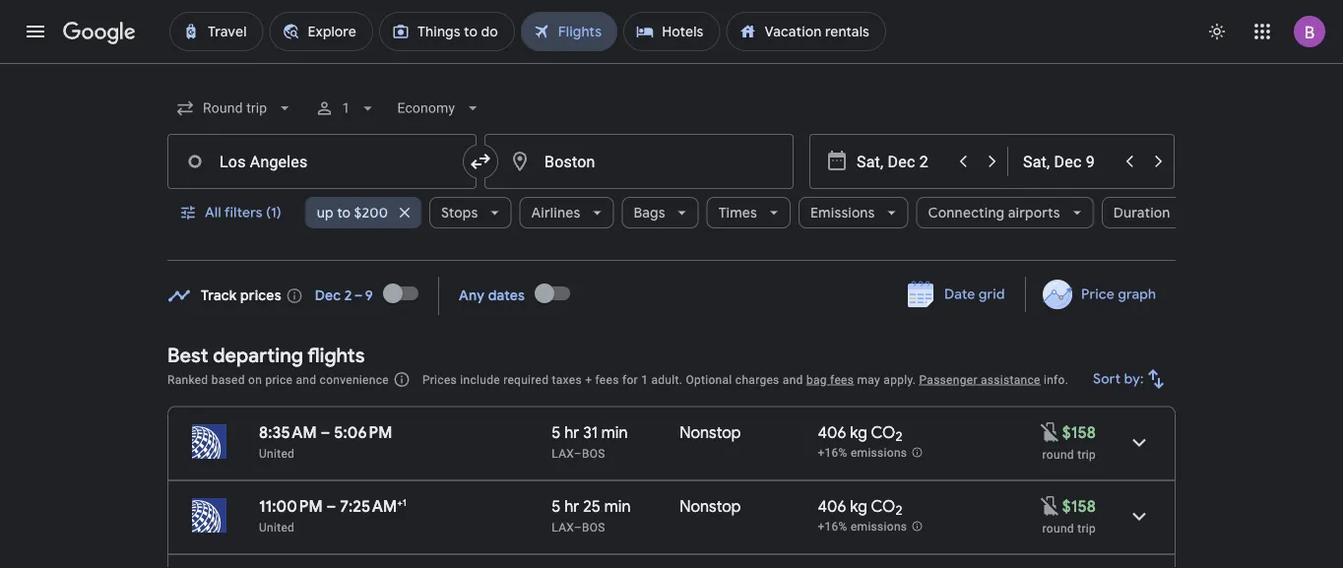 Task type: vqa. For each thing, say whether or not it's contained in the screenshot.
9:00 Pm on the left
no



Task type: locate. For each thing, give the bounding box(es) containing it.
+16% for 5 hr 25 min
[[818, 520, 848, 534]]

lax down total duration 5 hr 25 min. 'element'
[[552, 521, 574, 534]]

airlines
[[531, 204, 581, 222]]

prices
[[240, 287, 281, 305]]

min right "25"
[[604, 496, 631, 517]]

– inside the 8:35 am – 5:06 pm united
[[321, 423, 330, 443]]

round for 5 hr 25 min
[[1043, 522, 1075, 535]]

1 vertical spatial round trip
[[1043, 522, 1096, 535]]

round trip for 5 hr 31 min
[[1043, 448, 1096, 461]]

0 vertical spatial hr
[[565, 423, 580, 443]]

1 vertical spatial +16%
[[818, 520, 848, 534]]

0 vertical spatial round trip
[[1043, 448, 1096, 461]]

1 united from the top
[[259, 447, 295, 460]]

nonstop flight. element for 5 hr 31 min
[[680, 423, 741, 446]]

0 horizontal spatial 1
[[342, 100, 350, 116]]

times
[[719, 204, 758, 222]]

+16% emissions for 5 hr 31 min
[[818, 446, 908, 460]]

1 trip from the top
[[1078, 448, 1096, 461]]

round down this price for this flight doesn't include overhead bin access. if you need a carry-on bag, use the bags filter to update prices. icon
[[1043, 448, 1075, 461]]

2 kg from the top
[[850, 496, 868, 517]]

2 bos from the top
[[582, 521, 606, 534]]

co for 5 hr 31 min
[[871, 423, 896, 443]]

round trip down $158 text box
[[1043, 448, 1096, 461]]

this price for this flight doesn't include overhead bin access. if you need a carry-on bag, use the bags filter to update prices. image
[[1039, 420, 1063, 444]]

$158
[[1063, 423, 1096, 443], [1063, 496, 1096, 517]]

sort by:
[[1094, 370, 1145, 388]]

$158 left flight details. leaves los angeles international airport at 11:00 pm on saturday, december 2 and arrives at boston logan international airport at 7:25 am on sunday, december 3. icon in the bottom of the page
[[1063, 496, 1096, 517]]

2
[[896, 429, 903, 445], [896, 503, 903, 519]]

min for 5 hr 25 min
[[604, 496, 631, 517]]

up
[[317, 204, 334, 222]]

406 kg co 2 for 5 hr 31 min
[[818, 423, 903, 445]]

1 button
[[307, 85, 385, 132]]

lax
[[552, 447, 574, 460], [552, 521, 574, 534]]

1 emissions from the top
[[851, 446, 908, 460]]

emissions button
[[799, 189, 909, 236]]

2 horizontal spatial 1
[[641, 373, 648, 387]]

Arrival time: 7:25 AM on  Sunday, December 3. text field
[[340, 496, 407, 517]]

5 left 31
[[552, 423, 561, 443]]

1
[[342, 100, 350, 116], [641, 373, 648, 387], [403, 496, 407, 509]]

filters
[[224, 204, 263, 222]]

fees left for
[[595, 373, 619, 387]]

– left 7:25 am
[[326, 496, 336, 517]]

– right 8:35 am text field
[[321, 423, 330, 443]]

11:00 pm – 7:25 am + 1
[[259, 496, 407, 517]]

Departure text field
[[857, 135, 948, 188]]

connecting airports
[[928, 204, 1061, 222]]

bag
[[807, 373, 827, 387]]

1 vertical spatial +16% emissions
[[818, 520, 908, 534]]

0 vertical spatial +
[[585, 373, 592, 387]]

min inside "5 hr 31 min lax – bos"
[[602, 423, 628, 443]]

1 horizontal spatial +
[[585, 373, 592, 387]]

8:35 am
[[259, 423, 317, 443]]

leaves los angeles international airport at 8:35 am on saturday, december 2 and arrives at boston logan international airport at 5:06 pm on saturday, december 2. element
[[259, 423, 392, 443]]

1 lax from the top
[[552, 447, 574, 460]]

1 vertical spatial bos
[[582, 521, 606, 534]]

emissions for 5 hr 25 min
[[851, 520, 908, 534]]

passenger assistance button
[[919, 373, 1041, 387]]

round trip down 158 us dollars text box
[[1043, 522, 1096, 535]]

0 vertical spatial lax
[[552, 447, 574, 460]]

round trip for 5 hr 25 min
[[1043, 522, 1096, 535]]

bos for 31
[[582, 447, 606, 460]]

–
[[321, 423, 330, 443], [574, 447, 582, 460], [326, 496, 336, 517], [574, 521, 582, 534]]

hr inside the 5 hr 25 min lax – bos
[[565, 496, 580, 517]]

2 for 5 hr 31 min
[[896, 429, 903, 445]]

5 inside "5 hr 31 min lax – bos"
[[552, 423, 561, 443]]

stops button
[[429, 189, 512, 236]]

– down total duration 5 hr 25 min. 'element'
[[574, 521, 582, 534]]

2 406 kg co 2 from the top
[[818, 496, 903, 519]]

min
[[602, 423, 628, 443], [604, 496, 631, 517]]

None search field
[[167, 85, 1204, 261]]

0 vertical spatial $158
[[1063, 423, 1096, 443]]

406 kg co 2 for 5 hr 25 min
[[818, 496, 903, 519]]

nonstop flight. element
[[680, 423, 741, 446], [680, 496, 741, 520]]

2 $158 from the top
[[1063, 496, 1096, 517]]

2 lax from the top
[[552, 521, 574, 534]]

1 vertical spatial kg
[[850, 496, 868, 517]]

1 fees from the left
[[595, 373, 619, 387]]

round down this price for this flight doesn't include overhead bin access. if you need a carry-on bag, use the bags filter to update prices. image at the bottom right
[[1043, 522, 1075, 535]]

1 nonstop flight. element from the top
[[680, 423, 741, 446]]

1 406 kg co 2 from the top
[[818, 423, 903, 445]]

2 nonstop from the top
[[680, 496, 741, 517]]

2 2 from the top
[[896, 503, 903, 519]]

0 vertical spatial trip
[[1078, 448, 1096, 461]]

0 vertical spatial united
[[259, 447, 295, 460]]

change appearance image
[[1194, 8, 1241, 55]]

bags button
[[622, 189, 699, 236]]

any dates
[[459, 287, 525, 305]]

1 $158 from the top
[[1063, 423, 1096, 443]]

1 kg from the top
[[850, 423, 868, 443]]

1 vertical spatial 406 kg co 2
[[818, 496, 903, 519]]

0 vertical spatial round
[[1043, 448, 1075, 461]]

flights
[[307, 343, 365, 368]]

+16% emissions for 5 hr 25 min
[[818, 520, 908, 534]]

min inside the 5 hr 25 min lax – bos
[[604, 496, 631, 517]]

trip down $158 text box
[[1078, 448, 1096, 461]]

1 vertical spatial emissions
[[851, 520, 908, 534]]

1 bos from the top
[[582, 447, 606, 460]]

– down 'total duration 5 hr 31 min.' element
[[574, 447, 582, 460]]

emissions for 5 hr 31 min
[[851, 446, 908, 460]]

$158 down sort
[[1063, 423, 1096, 443]]

2 round trip from the top
[[1043, 522, 1096, 535]]

1 vertical spatial nonstop
[[680, 496, 741, 517]]

None text field
[[167, 134, 477, 189]]

bos
[[582, 447, 606, 460], [582, 521, 606, 534]]

2 vertical spatial 1
[[403, 496, 407, 509]]

1 vertical spatial round
[[1043, 522, 1075, 535]]

bos inside "5 hr 31 min lax – bos"
[[582, 447, 606, 460]]

31
[[583, 423, 598, 443]]

and
[[296, 373, 316, 387], [783, 373, 803, 387]]

406 kg co 2
[[818, 423, 903, 445], [818, 496, 903, 519]]

1 round from the top
[[1043, 448, 1075, 461]]

2 5 from the top
[[552, 496, 561, 517]]

airports
[[1008, 204, 1061, 222]]

fees
[[595, 373, 619, 387], [830, 373, 854, 387]]

adult.
[[652, 373, 683, 387]]

$158 for 5 hr 31 min
[[1063, 423, 1096, 443]]

2 round from the top
[[1043, 522, 1075, 535]]

1 horizontal spatial 1
[[403, 496, 407, 509]]

1 2 from the top
[[896, 429, 903, 445]]

min right 31
[[602, 423, 628, 443]]

1 vertical spatial nonstop flight. element
[[680, 496, 741, 520]]

$158 for 5 hr 25 min
[[1063, 496, 1096, 517]]

2 trip from the top
[[1078, 522, 1096, 535]]

learn more about tracked prices image
[[285, 287, 303, 305]]

0 vertical spatial co
[[871, 423, 896, 443]]

may
[[857, 373, 881, 387]]

co for 5 hr 25 min
[[871, 496, 896, 517]]

co
[[871, 423, 896, 443], [871, 496, 896, 517]]

departing
[[213, 343, 303, 368]]

0 vertical spatial 406 kg co 2
[[818, 423, 903, 445]]

5:06 pm
[[334, 423, 392, 443]]

fees right bag
[[830, 373, 854, 387]]

0 horizontal spatial and
[[296, 373, 316, 387]]

emissions
[[851, 446, 908, 460], [851, 520, 908, 534]]

include
[[460, 373, 500, 387]]

1 vertical spatial co
[[871, 496, 896, 517]]

hr
[[565, 423, 580, 443], [565, 496, 580, 517]]

bos down 31
[[582, 447, 606, 460]]

trip
[[1078, 448, 1096, 461], [1078, 522, 1096, 535]]

0 vertical spatial kg
[[850, 423, 868, 443]]

0 vertical spatial +16%
[[818, 446, 848, 460]]

5
[[552, 423, 561, 443], [552, 496, 561, 517]]

1 inside 11:00 pm – 7:25 am + 1
[[403, 496, 407, 509]]

grid
[[979, 286, 1005, 303]]

1 vertical spatial 406
[[818, 496, 846, 517]]

1 vertical spatial 1
[[641, 373, 648, 387]]

lax inside "5 hr 31 min lax – bos"
[[552, 447, 574, 460]]

1 vertical spatial united
[[259, 521, 295, 534]]

united
[[259, 447, 295, 460], [259, 521, 295, 534]]

trip for 5 hr 25 min
[[1078, 522, 1096, 535]]

trip down 158 us dollars text box
[[1078, 522, 1096, 535]]

5 hr 31 min lax – bos
[[552, 423, 628, 460]]

bos for 25
[[582, 521, 606, 534]]

1 hr from the top
[[565, 423, 580, 443]]

up to $200 button
[[305, 189, 422, 236]]

1 vertical spatial lax
[[552, 521, 574, 534]]

on
[[248, 373, 262, 387]]

united down 8:35 am
[[259, 447, 295, 460]]

bos inside the 5 hr 25 min lax – bos
[[582, 521, 606, 534]]

406 for 5 hr 25 min
[[818, 496, 846, 517]]

2 406 from the top
[[818, 496, 846, 517]]

graph
[[1118, 286, 1156, 303]]

0 vertical spatial 1
[[342, 100, 350, 116]]

2 and from the left
[[783, 373, 803, 387]]

date grid button
[[893, 277, 1021, 312]]

ranked based on price and convenience
[[167, 373, 389, 387]]

and left bag
[[783, 373, 803, 387]]

2 for 5 hr 25 min
[[896, 503, 903, 519]]

united down the 11:00 pm
[[259, 521, 295, 534]]

to
[[337, 204, 351, 222]]

0 horizontal spatial +
[[397, 496, 403, 509]]

None field
[[167, 91, 303, 126], [389, 91, 491, 126], [167, 91, 303, 126], [389, 91, 491, 126]]

None text field
[[485, 134, 794, 189]]

0 vertical spatial 5
[[552, 423, 561, 443]]

0 horizontal spatial fees
[[595, 373, 619, 387]]

1 vertical spatial trip
[[1078, 522, 1096, 535]]

round trip
[[1043, 448, 1096, 461], [1043, 522, 1096, 535]]

passenger
[[919, 373, 978, 387]]

lax for 5 hr 31 min
[[552, 447, 574, 460]]

8:35 am – 5:06 pm united
[[259, 423, 392, 460]]

0 vertical spatial nonstop flight. element
[[680, 423, 741, 446]]

1 vertical spatial min
[[604, 496, 631, 517]]

1 +16% emissions from the top
[[818, 446, 908, 460]]

1 vertical spatial $158
[[1063, 496, 1096, 517]]

1 vertical spatial hr
[[565, 496, 580, 517]]

2 +16% from the top
[[818, 520, 848, 534]]

0 vertical spatial 2
[[896, 429, 903, 445]]

406 for 5 hr 31 min
[[818, 423, 846, 443]]

convenience
[[320, 373, 389, 387]]

0 vertical spatial bos
[[582, 447, 606, 460]]

2 nonstop flight. element from the top
[[680, 496, 741, 520]]

and right price on the left
[[296, 373, 316, 387]]

hr left 31
[[565, 423, 580, 443]]

sort by: button
[[1086, 356, 1176, 403]]

1 +16% from the top
[[818, 446, 848, 460]]

none search field containing all filters (1)
[[167, 85, 1204, 261]]

1 vertical spatial 5
[[552, 496, 561, 517]]

2 hr from the top
[[565, 496, 580, 517]]

assistance
[[981, 373, 1041, 387]]

track prices
[[201, 287, 281, 305]]

1 co from the top
[[871, 423, 896, 443]]

nonstop
[[680, 423, 741, 443], [680, 496, 741, 517]]

main menu image
[[24, 20, 47, 43]]

1 vertical spatial +
[[397, 496, 403, 509]]

0 vertical spatial nonstop
[[680, 423, 741, 443]]

+
[[585, 373, 592, 387], [397, 496, 403, 509]]

1 horizontal spatial fees
[[830, 373, 854, 387]]

+16% emissions
[[818, 446, 908, 460], [818, 520, 908, 534]]

price graph
[[1081, 286, 1156, 303]]

0 vertical spatial 406
[[818, 423, 846, 443]]

lax for 5 hr 25 min
[[552, 521, 574, 534]]

taxes
[[552, 373, 582, 387]]

0 vertical spatial +16% emissions
[[818, 446, 908, 460]]

5 left "25"
[[552, 496, 561, 517]]

stops
[[441, 204, 478, 222]]

5 inside the 5 hr 25 min lax – bos
[[552, 496, 561, 517]]

1 nonstop from the top
[[680, 423, 741, 443]]

0 vertical spatial emissions
[[851, 446, 908, 460]]

Return text field
[[1023, 135, 1114, 188]]

Departure time: 8:35 AM. text field
[[259, 423, 317, 443]]

lax inside the 5 hr 25 min lax – bos
[[552, 521, 574, 534]]

0 vertical spatial min
[[602, 423, 628, 443]]

2 co from the top
[[871, 496, 896, 517]]

1 round trip from the top
[[1043, 448, 1096, 461]]

dec
[[315, 287, 341, 305]]

lax down 'total duration 5 hr 31 min.' element
[[552, 447, 574, 460]]

hr left "25"
[[565, 496, 580, 517]]

by:
[[1125, 370, 1145, 388]]

prices include required taxes + fees for 1 adult. optional charges and bag fees may apply. passenger assistance
[[422, 373, 1041, 387]]

duration button
[[1102, 189, 1204, 236]]

– inside the 5 hr 25 min lax – bos
[[574, 521, 582, 534]]

2 +16% emissions from the top
[[818, 520, 908, 534]]

ranked
[[167, 373, 208, 387]]

406
[[818, 423, 846, 443], [818, 496, 846, 517]]

Departure time: 11:00 PM. text field
[[259, 496, 323, 517]]

1 5 from the top
[[552, 423, 561, 443]]

bos down "25"
[[582, 521, 606, 534]]

kg
[[850, 423, 868, 443], [850, 496, 868, 517]]

– inside "5 hr 31 min lax – bos"
[[574, 447, 582, 460]]

this price for this flight doesn't include overhead bin access. if you need a carry-on bag, use the bags filter to update prices. image
[[1039, 494, 1063, 518]]

1 vertical spatial 2
[[896, 503, 903, 519]]

1 406 from the top
[[818, 423, 846, 443]]

round
[[1043, 448, 1075, 461], [1043, 522, 1075, 535]]

2 emissions from the top
[[851, 520, 908, 534]]

1 horizontal spatial and
[[783, 373, 803, 387]]

hr inside "5 hr 31 min lax – bos"
[[565, 423, 580, 443]]

loading results progress bar
[[0, 63, 1343, 67]]



Task type: describe. For each thing, give the bounding box(es) containing it.
total duration 5 hr 25 min. element
[[552, 496, 680, 520]]

7:25 am
[[340, 496, 397, 517]]

learn more about ranking image
[[393, 371, 411, 389]]

11:00 pm
[[259, 496, 323, 517]]

+ inside 11:00 pm – 7:25 am + 1
[[397, 496, 403, 509]]

25
[[583, 496, 601, 517]]

dec 2 – 9
[[315, 287, 373, 305]]

price graph button
[[1030, 277, 1172, 312]]

flight details. leaves los angeles international airport at 11:00 pm on saturday, december 2 and arrives at boston logan international airport at 7:25 am on sunday, december 3. image
[[1116, 493, 1163, 540]]

price
[[265, 373, 293, 387]]

connecting airports button
[[917, 189, 1094, 236]]

emissions
[[811, 204, 875, 222]]

duration
[[1114, 204, 1171, 222]]

1 inside popup button
[[342, 100, 350, 116]]

best
[[167, 343, 208, 368]]

up to $200
[[317, 204, 388, 222]]

2 united from the top
[[259, 521, 295, 534]]

prices
[[422, 373, 457, 387]]

2 fees from the left
[[830, 373, 854, 387]]

all
[[205, 204, 221, 222]]

none text field inside search box
[[167, 134, 477, 189]]

date
[[945, 286, 976, 303]]

5 hr 25 min lax – bos
[[552, 496, 631, 534]]

Arrival time: 5:06 PM. text field
[[334, 423, 392, 443]]

kg for 5 hr 31 min
[[850, 423, 868, 443]]

bag fees button
[[807, 373, 854, 387]]

flight details. leaves los angeles international airport at 8:35 am on saturday, december 2 and arrives at boston logan international airport at 5:06 pm on saturday, december 2. image
[[1116, 419, 1163, 466]]

required
[[503, 373, 549, 387]]

trip for 5 hr 31 min
[[1078, 448, 1096, 461]]

total duration 5 hr 31 min. element
[[552, 423, 680, 446]]

hr for 31
[[565, 423, 580, 443]]

none text field inside search box
[[485, 134, 794, 189]]

connecting
[[928, 204, 1005, 222]]

track
[[201, 287, 237, 305]]

158 US dollars text field
[[1063, 496, 1096, 517]]

for
[[622, 373, 638, 387]]

best departing flights main content
[[167, 270, 1176, 568]]

swap origin and destination. image
[[469, 150, 492, 173]]

date grid
[[945, 286, 1005, 303]]

min for 5 hr 31 min
[[602, 423, 628, 443]]

(1)
[[266, 204, 281, 222]]

5 for 5 hr 25 min
[[552, 496, 561, 517]]

round for 5 hr 31 min
[[1043, 448, 1075, 461]]

united inside the 8:35 am – 5:06 pm united
[[259, 447, 295, 460]]

5 for 5 hr 31 min
[[552, 423, 561, 443]]

1 and from the left
[[296, 373, 316, 387]]

158 US dollars text field
[[1063, 423, 1096, 443]]

optional
[[686, 373, 732, 387]]

based
[[211, 373, 245, 387]]

all filters (1)
[[205, 204, 281, 222]]

bags
[[634, 204, 666, 222]]

any
[[459, 287, 485, 305]]

best departing flights
[[167, 343, 365, 368]]

$200
[[354, 204, 388, 222]]

nonstop flight. element for 5 hr 25 min
[[680, 496, 741, 520]]

airlines button
[[519, 189, 614, 236]]

nonstop for 5 hr 25 min
[[680, 496, 741, 517]]

sort
[[1094, 370, 1121, 388]]

kg for 5 hr 25 min
[[850, 496, 868, 517]]

find the best price region
[[167, 270, 1176, 328]]

nonstop for 5 hr 31 min
[[680, 423, 741, 443]]

price
[[1081, 286, 1115, 303]]

+16% for 5 hr 31 min
[[818, 446, 848, 460]]

dates
[[488, 287, 525, 305]]

apply.
[[884, 373, 916, 387]]

leaves los angeles international airport at 11:00 pm on saturday, december 2 and arrives at boston logan international airport at 7:25 am on sunday, december 3. element
[[259, 496, 407, 517]]

times button
[[707, 189, 791, 236]]

all filters (1) button
[[167, 189, 297, 236]]

hr for 25
[[565, 496, 580, 517]]

charges
[[736, 373, 780, 387]]

2 – 9
[[345, 287, 373, 305]]



